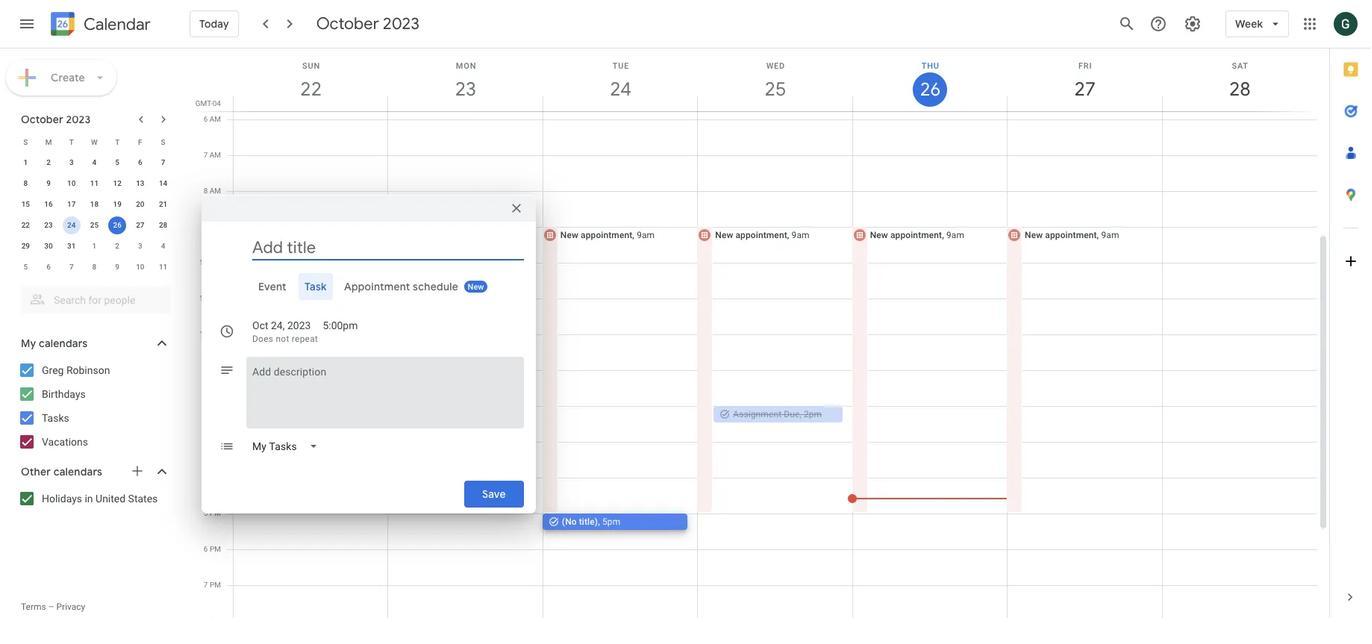 Task type: locate. For each thing, give the bounding box(es) containing it.
october up 'm'
[[21, 113, 63, 126]]

12
[[113, 179, 122, 187], [200, 330, 208, 338]]

s right 'f'
[[161, 138, 165, 146]]

None field
[[246, 433, 330, 460]]

october 2023
[[316, 13, 420, 34], [21, 113, 91, 126]]

27 link
[[1068, 72, 1103, 107]]

13 element
[[131, 175, 149, 193]]

2 down 26, today "element"
[[115, 242, 119, 250]]

1 vertical spatial 3
[[138, 242, 142, 250]]

0 horizontal spatial 4
[[92, 158, 97, 167]]

appointment
[[581, 230, 633, 240], [736, 230, 788, 240], [891, 230, 943, 240], [1046, 230, 1097, 240]]

17
[[67, 200, 76, 208]]

0 horizontal spatial 12
[[113, 179, 122, 187]]

26 down 19 element
[[113, 221, 122, 229]]

23
[[454, 77, 476, 102], [44, 221, 53, 229]]

8 up 9 am
[[204, 187, 208, 195]]

0 vertical spatial 12
[[113, 179, 122, 187]]

23 down mon
[[454, 77, 476, 102]]

2 vertical spatial 2023
[[287, 320, 311, 332]]

2 vertical spatial 11
[[199, 294, 208, 302]]

0 vertical spatial 23
[[454, 77, 476, 102]]

11 am
[[199, 294, 221, 302]]

26 down thu
[[920, 78, 940, 102]]

7 down "31" element
[[69, 263, 74, 271]]

5 down 29 element
[[24, 263, 28, 271]]

0 vertical spatial 2023
[[383, 13, 420, 34]]

5 up '12' element
[[115, 158, 119, 167]]

0 vertical spatial 11
[[90, 179, 99, 187]]

1 horizontal spatial t
[[115, 138, 120, 146]]

states
[[128, 493, 158, 505]]

2023
[[383, 13, 420, 34], [66, 113, 91, 126], [287, 320, 311, 332]]

2 horizontal spatial 3
[[204, 438, 208, 446]]

6 down gmt- at the left of page
[[204, 115, 208, 123]]

6 down 30 'element'
[[46, 263, 51, 271]]

25 down wed
[[764, 77, 786, 102]]

22 down sun
[[300, 77, 321, 102]]

3
[[69, 158, 74, 167], [138, 242, 142, 250], [204, 438, 208, 446]]

25 link
[[759, 72, 793, 107]]

task
[[304, 280, 327, 293]]

0 horizontal spatial tab list
[[214, 273, 524, 300]]

,
[[633, 230, 635, 240], [788, 230, 790, 240], [943, 230, 945, 240], [1097, 230, 1099, 240], [800, 409, 802, 420], [598, 517, 600, 527]]

1 horizontal spatial 11
[[159, 263, 167, 271]]

pm up 1 pm
[[210, 330, 221, 338]]

1 vertical spatial calendars
[[53, 465, 102, 479]]

create
[[51, 71, 85, 84]]

28 link
[[1223, 72, 1258, 107]]

1 horizontal spatial 24
[[609, 77, 631, 102]]

2 horizontal spatial 8
[[204, 187, 208, 195]]

26 inside "element"
[[113, 221, 122, 229]]

pm for 5 pm
[[210, 509, 221, 517]]

0 horizontal spatial 1
[[24, 158, 28, 167]]

calendars for my calendars
[[39, 337, 88, 350]]

6 pm from the top
[[210, 581, 221, 589]]

12 element
[[108, 175, 126, 193]]

1 new appointment , 9am from the left
[[561, 230, 655, 240]]

8 for 8 am
[[204, 187, 208, 195]]

9 up the 16
[[46, 179, 51, 187]]

9am
[[637, 230, 655, 240], [792, 230, 810, 240], [947, 230, 965, 240], [1102, 230, 1120, 240]]

am up 12 pm
[[210, 294, 221, 302]]

today
[[199, 17, 229, 31]]

0 vertical spatial 28
[[1229, 77, 1250, 102]]

24 element
[[63, 217, 80, 234]]

pm up 5 pm
[[210, 438, 221, 446]]

row down november 1 element
[[14, 257, 175, 278]]

8 am
[[204, 187, 221, 195]]

am for 10 am
[[210, 258, 221, 267]]

wed 25
[[764, 61, 786, 102]]

2 vertical spatial 5
[[204, 509, 208, 517]]

robinson
[[66, 364, 110, 376]]

4 down 28 'element'
[[161, 242, 165, 250]]

oct 24, 2023
[[252, 320, 311, 332]]

10
[[67, 179, 76, 187], [199, 258, 208, 267], [136, 263, 145, 271]]

row down 25 'element'
[[14, 236, 175, 257]]

0 horizontal spatial 11
[[90, 179, 99, 187]]

pm for 7 pm
[[210, 581, 221, 589]]

october up sun
[[316, 13, 379, 34]]

25 down 18 element
[[90, 221, 99, 229]]

0 horizontal spatial 10
[[67, 179, 76, 187]]

8
[[24, 179, 28, 187], [204, 187, 208, 195], [92, 263, 97, 271]]

6
[[204, 115, 208, 123], [138, 158, 142, 167], [46, 263, 51, 271], [204, 545, 208, 553]]

2 horizontal spatial 1
[[204, 366, 208, 374]]

tue 24
[[609, 61, 631, 102]]

t left w in the left top of the page
[[69, 138, 74, 146]]

7 inside the november 7 element
[[69, 263, 74, 271]]

1 vertical spatial 25
[[90, 221, 99, 229]]

pm down 5 pm
[[210, 545, 221, 553]]

0 horizontal spatial 24
[[67, 221, 76, 229]]

0 horizontal spatial s
[[23, 138, 28, 146]]

22 inside row
[[21, 221, 30, 229]]

row
[[14, 131, 175, 152], [14, 152, 175, 173], [14, 173, 175, 194], [14, 194, 175, 215], [14, 215, 175, 236], [14, 236, 175, 257], [14, 257, 175, 278]]

2 new appointment , 9am from the left
[[716, 230, 810, 240]]

1 horizontal spatial 2023
[[287, 320, 311, 332]]

27 down fri
[[1074, 77, 1095, 102]]

5 row from the top
[[14, 215, 175, 236]]

1 horizontal spatial 28
[[1229, 77, 1250, 102]]

0 vertical spatial october 2023
[[316, 13, 420, 34]]

november 11 element
[[154, 258, 172, 276]]

11 up 18
[[90, 179, 99, 187]]

terms link
[[21, 602, 46, 612]]

27 down 20 element
[[136, 221, 145, 229]]

1 appointment from the left
[[581, 230, 633, 240]]

12 for 12 pm
[[200, 330, 208, 338]]

5:00pm
[[323, 320, 358, 332]]

0 vertical spatial 27
[[1074, 77, 1095, 102]]

11 down 10 am
[[199, 294, 208, 302]]

3 up 10 element
[[69, 158, 74, 167]]

november 7 element
[[63, 258, 80, 276]]

3 am from the top
[[210, 187, 221, 195]]

9 down the november 2 element
[[115, 263, 119, 271]]

1 horizontal spatial 5
[[115, 158, 119, 167]]

1 horizontal spatial 2
[[115, 242, 119, 250]]

1 vertical spatial october
[[21, 113, 63, 126]]

0 horizontal spatial 2023
[[66, 113, 91, 126]]

november 1 element
[[85, 237, 103, 255]]

am up 9 am
[[210, 187, 221, 195]]

1 horizontal spatial october
[[316, 13, 379, 34]]

None search field
[[0, 281, 185, 314]]

new
[[468, 282, 485, 292]]

1 horizontal spatial 23
[[454, 77, 476, 102]]

terms
[[21, 602, 46, 612]]

1 vertical spatial 22
[[21, 221, 30, 229]]

2 down 'm'
[[46, 158, 51, 167]]

24 cell
[[60, 215, 83, 236]]

5 am from the top
[[210, 258, 221, 267]]

1 row from the top
[[14, 131, 175, 152]]

november 5 element
[[17, 258, 35, 276]]

0 vertical spatial 24
[[609, 77, 631, 102]]

2 horizontal spatial 10
[[199, 258, 208, 267]]

1 horizontal spatial 10
[[136, 263, 145, 271]]

t left 'f'
[[115, 138, 120, 146]]

22 column header
[[233, 49, 389, 111]]

gmt-
[[195, 99, 213, 108]]

6 am from the top
[[210, 294, 221, 302]]

6 down 'f'
[[138, 158, 142, 167]]

new appointment , 9am
[[561, 230, 655, 240], [716, 230, 810, 240], [870, 230, 965, 240], [1025, 230, 1120, 240]]

7 up 8 am
[[204, 151, 208, 159]]

Add title text field
[[252, 237, 524, 259]]

1 vertical spatial 24
[[67, 221, 76, 229]]

row containing 5
[[14, 257, 175, 278]]

4 pm from the top
[[210, 509, 221, 517]]

1 vertical spatial 5
[[24, 263, 28, 271]]

1 inside grid
[[204, 366, 208, 374]]

3 down 27 element
[[138, 242, 142, 250]]

26, today element
[[108, 217, 126, 234]]

0 vertical spatial 26
[[920, 78, 940, 102]]

6 inside november 6 element
[[46, 263, 51, 271]]

0 vertical spatial 22
[[300, 77, 321, 102]]

8 down november 1 element
[[92, 263, 97, 271]]

27 element
[[131, 217, 149, 234]]

6 down 5 pm
[[204, 545, 208, 553]]

main drawer image
[[18, 15, 36, 33]]

am up 8 am
[[210, 151, 221, 159]]

new
[[561, 230, 579, 240], [716, 230, 734, 240], [870, 230, 889, 240], [1025, 230, 1043, 240]]

28 inside 'element'
[[159, 221, 167, 229]]

3 pm from the top
[[210, 438, 221, 446]]

november 6 element
[[40, 258, 58, 276]]

21 element
[[154, 196, 172, 214]]

10 down "november 3" element
[[136, 263, 145, 271]]

does
[[252, 334, 274, 344]]

row down 11 element at the top left of the page
[[14, 194, 175, 215]]

title)
[[579, 517, 598, 527]]

12 up 19
[[113, 179, 122, 187]]

1 am from the top
[[210, 115, 221, 123]]

22
[[300, 77, 321, 102], [21, 221, 30, 229]]

20
[[136, 200, 145, 208]]

9 for november 9 element
[[115, 263, 119, 271]]

0 horizontal spatial 27
[[136, 221, 145, 229]]

privacy
[[56, 602, 85, 612]]

24 inside column header
[[609, 77, 631, 102]]

7 am
[[204, 151, 221, 159]]

mon
[[456, 61, 477, 71]]

28 inside column header
[[1229, 77, 1250, 102]]

row up 18
[[14, 173, 175, 194]]

10 up '17'
[[67, 179, 76, 187]]

row containing 1
[[14, 152, 175, 173]]

1 vertical spatial 27
[[136, 221, 145, 229]]

1 vertical spatial 11
[[159, 263, 167, 271]]

5 up 6 pm
[[204, 509, 208, 517]]

0 horizontal spatial october
[[21, 113, 63, 126]]

october 2023 up sun
[[316, 13, 420, 34]]

0 horizontal spatial 22
[[21, 221, 30, 229]]

11 for 11 element at the top left of the page
[[90, 179, 99, 187]]

11
[[90, 179, 99, 187], [159, 263, 167, 271], [199, 294, 208, 302]]

am down 8 am
[[210, 223, 221, 231]]

14
[[159, 179, 167, 187]]

11 down november 4 element
[[159, 263, 167, 271]]

1 vertical spatial 28
[[159, 221, 167, 229]]

1 vertical spatial 9
[[204, 223, 208, 231]]

26
[[920, 78, 940, 102], [113, 221, 122, 229]]

24 down tue
[[609, 77, 631, 102]]

22 down 15 element
[[21, 221, 30, 229]]

14 element
[[154, 175, 172, 193]]

5 pm from the top
[[210, 545, 221, 553]]

3 row from the top
[[14, 173, 175, 194]]

24 inside cell
[[67, 221, 76, 229]]

0 horizontal spatial 3
[[69, 158, 74, 167]]

assignment
[[734, 409, 782, 420]]

24 column header
[[543, 49, 698, 111]]

22 link
[[294, 72, 328, 107]]

28 down 21 element
[[159, 221, 167, 229]]

1 horizontal spatial 25
[[764, 77, 786, 102]]

10 up '11 am'
[[199, 258, 208, 267]]

0 horizontal spatial 25
[[90, 221, 99, 229]]

0 horizontal spatial 28
[[159, 221, 167, 229]]

1 horizontal spatial s
[[161, 138, 165, 146]]

1 vertical spatial october 2023
[[21, 113, 91, 126]]

21
[[159, 200, 167, 208]]

1 horizontal spatial 12
[[200, 330, 208, 338]]

pm down 12 pm
[[210, 366, 221, 374]]

0 vertical spatial 2
[[46, 158, 51, 167]]

f
[[138, 138, 142, 146]]

12 down '11 am'
[[200, 330, 208, 338]]

8 up 15
[[24, 179, 28, 187]]

3 new appointment , 9am from the left
[[870, 230, 965, 240]]

11 for 11 am
[[199, 294, 208, 302]]

31
[[67, 242, 76, 250]]

due
[[784, 409, 800, 420]]

2 horizontal spatial 5
[[204, 509, 208, 517]]

tab list
[[1331, 49, 1372, 576], [214, 273, 524, 300]]

10 for 'november 10' element
[[136, 263, 145, 271]]

am for 6 am
[[210, 115, 221, 123]]

19 element
[[108, 196, 126, 214]]

1 horizontal spatial 27
[[1074, 77, 1095, 102]]

7 row from the top
[[14, 257, 175, 278]]

pm down 6 pm
[[210, 581, 221, 589]]

3 for "november 3" element
[[138, 242, 142, 250]]

26 cell
[[106, 215, 129, 236]]

12 inside row group
[[113, 179, 122, 187]]

birthdays
[[42, 388, 86, 400]]

26 column header
[[853, 49, 1008, 111]]

7 pm
[[204, 581, 221, 589]]

9 up 10 am
[[204, 223, 208, 231]]

11 inside grid
[[199, 294, 208, 302]]

1 vertical spatial 23
[[44, 221, 53, 229]]

pm for 1 pm
[[210, 366, 221, 374]]

1 horizontal spatial 4
[[161, 242, 165, 250]]

24 down 17 element
[[67, 221, 76, 229]]

row group
[[14, 152, 175, 278]]

row containing 22
[[14, 215, 175, 236]]

october 2023 up 'm'
[[21, 113, 91, 126]]

10 for 10 element
[[67, 179, 76, 187]]

1 horizontal spatial 9
[[115, 263, 119, 271]]

row down 18 element
[[14, 215, 175, 236]]

1 pm from the top
[[210, 330, 221, 338]]

week
[[1236, 17, 1263, 31]]

2 row from the top
[[14, 152, 175, 173]]

2 horizontal spatial 11
[[199, 294, 208, 302]]

0 vertical spatial calendars
[[39, 337, 88, 350]]

gmt-04
[[195, 99, 221, 108]]

1 down 25 'element'
[[92, 242, 97, 250]]

1 t from the left
[[69, 138, 74, 146]]

calendars up greg
[[39, 337, 88, 350]]

grid
[[191, 49, 1330, 618]]

0 horizontal spatial t
[[69, 138, 74, 146]]

4 am from the top
[[210, 223, 221, 231]]

0 horizontal spatial 5
[[24, 263, 28, 271]]

28 down sat
[[1229, 77, 1250, 102]]

pm for 12 pm
[[210, 330, 221, 338]]

6 row from the top
[[14, 236, 175, 257]]

1 vertical spatial 12
[[200, 330, 208, 338]]

today button
[[190, 6, 239, 42]]

25
[[764, 77, 786, 102], [90, 221, 99, 229]]

1 horizontal spatial 8
[[92, 263, 97, 271]]

0 vertical spatial 5
[[115, 158, 119, 167]]

am down 9 am
[[210, 258, 221, 267]]

am
[[210, 115, 221, 123], [210, 151, 221, 159], [210, 187, 221, 195], [210, 223, 221, 231], [210, 258, 221, 267], [210, 294, 221, 302]]

am down 04
[[210, 115, 221, 123]]

1
[[24, 158, 28, 167], [92, 242, 97, 250], [204, 366, 208, 374]]

5 for the november 5 element
[[24, 263, 28, 271]]

1 horizontal spatial 22
[[300, 77, 321, 102]]

2 appointment from the left
[[736, 230, 788, 240]]

1 vertical spatial 1
[[92, 242, 97, 250]]

12 for 12
[[113, 179, 122, 187]]

1 down 12 pm
[[204, 366, 208, 374]]

2 vertical spatial 9
[[115, 263, 119, 271]]

wed
[[767, 61, 786, 71]]

row up 11 element at the top left of the page
[[14, 131, 175, 152]]

row containing 29
[[14, 236, 175, 257]]

2 vertical spatial 1
[[204, 366, 208, 374]]

22 element
[[17, 217, 35, 234]]

pm up 6 pm
[[210, 509, 221, 517]]

6 am
[[204, 115, 221, 123]]

6 for november 6 element
[[46, 263, 51, 271]]

1 vertical spatial 26
[[113, 221, 122, 229]]

s left 'm'
[[23, 138, 28, 146]]

october 2023 grid
[[14, 131, 175, 278]]

1 up 15
[[24, 158, 28, 167]]

26 link
[[914, 72, 948, 107]]

7 for the november 7 element
[[69, 263, 74, 271]]

4 appointment from the left
[[1046, 230, 1097, 240]]

row containing 8
[[14, 173, 175, 194]]

2
[[46, 158, 51, 167], [115, 242, 119, 250]]

calendars up in on the bottom left
[[53, 465, 102, 479]]

0 horizontal spatial 9
[[46, 179, 51, 187]]

0 horizontal spatial 26
[[113, 221, 122, 229]]

1 horizontal spatial 3
[[138, 242, 142, 250]]

5
[[115, 158, 119, 167], [24, 263, 28, 271], [204, 509, 208, 517]]

0 vertical spatial 25
[[764, 77, 786, 102]]

2 pm from the top
[[210, 366, 221, 374]]

pm for 6 pm
[[210, 545, 221, 553]]

7 down 6 pm
[[204, 581, 208, 589]]

1 horizontal spatial 1
[[92, 242, 97, 250]]

Add description text field
[[246, 363, 524, 417]]

2 horizontal spatial 9
[[204, 223, 208, 231]]

row containing 15
[[14, 194, 175, 215]]

27
[[1074, 77, 1095, 102], [136, 221, 145, 229]]

2 vertical spatial 3
[[204, 438, 208, 446]]

1 inside november 1 element
[[92, 242, 97, 250]]

23 down 16 element
[[44, 221, 53, 229]]

am for 7 am
[[210, 151, 221, 159]]

calendars
[[39, 337, 88, 350], [53, 465, 102, 479]]

0 horizontal spatial 23
[[44, 221, 53, 229]]

sun
[[303, 61, 320, 71]]

2 am from the top
[[210, 151, 221, 159]]

3 up 5 pm
[[204, 438, 208, 446]]

1 for november 1 element
[[92, 242, 97, 250]]

1 horizontal spatial 26
[[920, 78, 940, 102]]

27 inside row group
[[136, 221, 145, 229]]

4 row from the top
[[14, 194, 175, 215]]

row down w in the left top of the page
[[14, 152, 175, 173]]

7
[[204, 151, 208, 159], [161, 158, 165, 167], [69, 263, 74, 271], [204, 581, 208, 589]]

0 vertical spatial 4
[[92, 158, 97, 167]]

t
[[69, 138, 74, 146], [115, 138, 120, 146]]

4 down w in the left top of the page
[[92, 158, 97, 167]]



Task type: describe. For each thing, give the bounding box(es) containing it.
30
[[44, 242, 53, 250]]

24,
[[271, 320, 285, 332]]

november 9 element
[[108, 258, 126, 276]]

pm for 3 pm
[[210, 438, 221, 446]]

17 element
[[63, 196, 80, 214]]

am for 9 am
[[210, 223, 221, 231]]

sun 22
[[300, 61, 321, 102]]

25 inside 'element'
[[90, 221, 99, 229]]

1 horizontal spatial october 2023
[[316, 13, 420, 34]]

greg robinson
[[42, 364, 110, 376]]

27 column header
[[1007, 49, 1163, 111]]

18 element
[[85, 196, 103, 214]]

10 element
[[63, 175, 80, 193]]

am for 8 am
[[210, 187, 221, 195]]

my calendars
[[21, 337, 88, 350]]

november 4 element
[[154, 237, 172, 255]]

other calendars button
[[3, 460, 185, 484]]

Search for people text field
[[30, 287, 161, 314]]

other calendars
[[21, 465, 102, 479]]

3 for 3 pm
[[204, 438, 208, 446]]

13
[[136, 179, 145, 187]]

9 am
[[204, 223, 221, 231]]

tab list containing event
[[214, 273, 524, 300]]

1 pm
[[204, 366, 221, 374]]

w
[[91, 138, 98, 146]]

4 9am from the left
[[1102, 230, 1120, 240]]

schedule
[[413, 280, 459, 293]]

29 element
[[17, 237, 35, 255]]

10 for 10 am
[[199, 258, 208, 267]]

sat 28
[[1229, 61, 1250, 102]]

november 10 element
[[131, 258, 149, 276]]

(no
[[562, 517, 577, 527]]

18
[[90, 200, 99, 208]]

4 new appointment , 9am from the left
[[1025, 230, 1120, 240]]

calendar element
[[48, 9, 151, 42]]

appointment
[[345, 280, 411, 293]]

7 for 7 pm
[[204, 581, 208, 589]]

week button
[[1226, 6, 1290, 42]]

6 for 6 am
[[204, 115, 208, 123]]

november 8 element
[[85, 258, 103, 276]]

–
[[48, 602, 54, 612]]

2 new from the left
[[716, 230, 734, 240]]

22 inside column header
[[300, 77, 321, 102]]

27 inside column header
[[1074, 77, 1095, 102]]

04
[[213, 99, 221, 108]]

1 for 1 pm
[[204, 366, 208, 374]]

0 horizontal spatial 2
[[46, 158, 51, 167]]

25 inside wed 25
[[764, 77, 786, 102]]

29
[[21, 242, 30, 250]]

calendar heading
[[81, 14, 151, 35]]

3 appointment from the left
[[891, 230, 943, 240]]

6 for 6 pm
[[204, 545, 208, 553]]

28 column header
[[1162, 49, 1318, 111]]

greg
[[42, 364, 64, 376]]

11 element
[[85, 175, 103, 193]]

6 pm
[[204, 545, 221, 553]]

25 element
[[85, 217, 103, 234]]

thu 26
[[920, 61, 940, 102]]

24 link
[[604, 72, 638, 107]]

0 vertical spatial 9
[[46, 179, 51, 187]]

16 element
[[40, 196, 58, 214]]

1 vertical spatial 4
[[161, 242, 165, 250]]

in
[[85, 493, 93, 505]]

3 pm
[[204, 438, 221, 446]]

my
[[21, 337, 36, 350]]

1 9am from the left
[[637, 230, 655, 240]]

4 new from the left
[[1025, 230, 1043, 240]]

5 for 5 pm
[[204, 509, 208, 517]]

does not repeat
[[252, 334, 318, 344]]

united
[[96, 493, 126, 505]]

26 inside column header
[[920, 78, 940, 102]]

row group containing 1
[[14, 152, 175, 278]]

15 element
[[17, 196, 35, 214]]

19
[[113, 200, 122, 208]]

2 s from the left
[[161, 138, 165, 146]]

8 for "november 8" element
[[92, 263, 97, 271]]

2 t from the left
[[115, 138, 120, 146]]

15
[[21, 200, 30, 208]]

9 for 9 am
[[204, 223, 208, 231]]

1 s from the left
[[23, 138, 28, 146]]

3 new from the left
[[870, 230, 889, 240]]

1 vertical spatial 2023
[[66, 113, 91, 126]]

mon 23
[[454, 61, 477, 102]]

0 vertical spatial 1
[[24, 158, 28, 167]]

tue
[[613, 61, 630, 71]]

my calendars list
[[3, 358, 185, 454]]

1 horizontal spatial tab list
[[1331, 49, 1372, 576]]

privacy link
[[56, 602, 85, 612]]

m
[[45, 138, 52, 146]]

2 horizontal spatial 2023
[[383, 13, 420, 34]]

7 up "14"
[[161, 158, 165, 167]]

11 for november 11 element in the left of the page
[[159, 263, 167, 271]]

20 element
[[131, 196, 149, 214]]

event
[[258, 280, 287, 293]]

other
[[21, 465, 51, 479]]

november 2 element
[[108, 237, 126, 255]]

5 pm
[[204, 509, 221, 517]]

0 vertical spatial october
[[316, 13, 379, 34]]

grid containing 22
[[191, 49, 1330, 618]]

sat
[[1232, 61, 1249, 71]]

am for 11 am
[[210, 294, 221, 302]]

5pm
[[603, 517, 621, 527]]

10 am
[[199, 258, 221, 267]]

12 pm
[[200, 330, 221, 338]]

1 new from the left
[[561, 230, 579, 240]]

0 vertical spatial 3
[[69, 158, 74, 167]]

new element
[[464, 281, 488, 293]]

assignment due , 2pm
[[734, 409, 822, 420]]

holidays
[[42, 493, 82, 505]]

thu
[[922, 61, 940, 71]]

1 vertical spatial 2
[[115, 242, 119, 250]]

30 element
[[40, 237, 58, 255]]

repeat
[[292, 334, 318, 344]]

november 3 element
[[131, 237, 149, 255]]

23 inside row
[[44, 221, 53, 229]]

23 element
[[40, 217, 58, 234]]

row containing s
[[14, 131, 175, 152]]

add other calendars image
[[130, 464, 145, 479]]

31 element
[[63, 237, 80, 255]]

settings menu image
[[1184, 15, 1202, 33]]

appointment schedule
[[345, 280, 459, 293]]

23 column header
[[388, 49, 544, 111]]

fri 27
[[1074, 61, 1095, 102]]

0 horizontal spatial 8
[[24, 179, 28, 187]]

holidays in united states
[[42, 493, 158, 505]]

create button
[[6, 60, 116, 96]]

2pm
[[804, 409, 822, 420]]

0 horizontal spatial october 2023
[[21, 113, 91, 126]]

28 element
[[154, 217, 172, 234]]

terms – privacy
[[21, 602, 85, 612]]

not
[[276, 334, 289, 344]]

25 column header
[[698, 49, 853, 111]]

tasks
[[42, 412, 69, 424]]

task button
[[299, 273, 333, 300]]

16
[[44, 200, 53, 208]]

event button
[[252, 273, 293, 300]]

(no title) , 5pm
[[562, 517, 621, 527]]

3 9am from the left
[[947, 230, 965, 240]]

7 for 7 am
[[204, 151, 208, 159]]

2 9am from the left
[[792, 230, 810, 240]]

23 link
[[449, 72, 483, 107]]

my calendars button
[[3, 332, 185, 355]]

calendar
[[84, 14, 151, 35]]

calendars for other calendars
[[53, 465, 102, 479]]

oct
[[252, 320, 268, 332]]

vacations
[[42, 436, 88, 448]]

fri
[[1079, 61, 1093, 71]]

23 inside mon 23
[[454, 77, 476, 102]]



Task type: vqa. For each thing, say whether or not it's contained in the screenshot.


